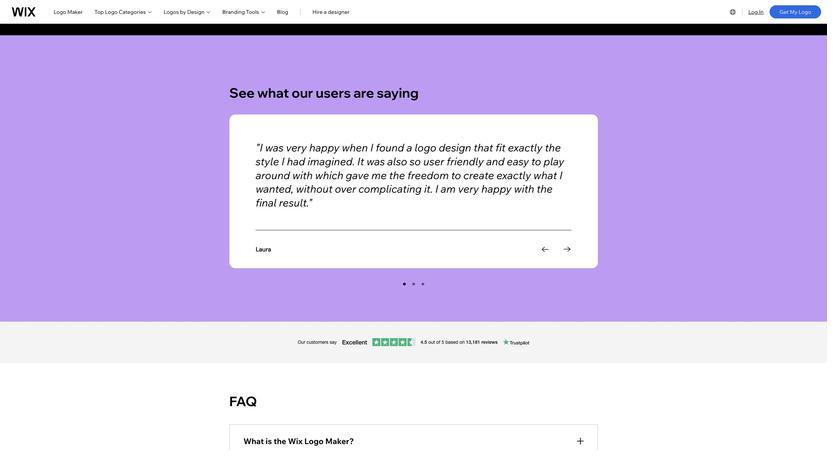 Task type: vqa. For each thing, say whether or not it's contained in the screenshot.
the 7
no



Task type: describe. For each thing, give the bounding box(es) containing it.
logo inside top logo categories popup button
[[105, 8, 118, 15]]

by
[[180, 8, 186, 15]]

what is the wix logo maker? list item
[[230, 425, 598, 451]]

i right it.
[[436, 183, 439, 196]]

designer
[[328, 8, 350, 15]]

create
[[464, 169, 495, 182]]

the inside what is the wix logo maker? list item
[[274, 437, 287, 447]]

1 horizontal spatial was
[[367, 155, 385, 168]]

fit
[[496, 141, 506, 154]]

i right when
[[371, 141, 374, 154]]

also
[[388, 155, 408, 168]]

design
[[439, 141, 472, 154]]

final
[[256, 196, 277, 209]]

1 list item from the left
[[402, 281, 408, 288]]

the down also
[[389, 169, 405, 182]]

complicating
[[359, 183, 422, 196]]

see what our users are saying
[[230, 85, 419, 101]]

language selector, english selected image
[[730, 8, 738, 16]]

blog link
[[277, 8, 289, 16]]

in
[[760, 8, 764, 15]]

users
[[316, 85, 351, 101]]

i left had
[[282, 155, 285, 168]]

get
[[780, 8, 789, 15]]

top logo categories button
[[95, 8, 152, 16]]

maker
[[67, 8, 83, 15]]

which
[[315, 169, 344, 182]]

top logo categories
[[95, 8, 146, 15]]

logos
[[164, 8, 179, 15]]

found
[[376, 141, 405, 154]]

and
[[487, 155, 505, 168]]

freedom
[[408, 169, 449, 182]]

3 list item from the left
[[420, 281, 427, 288]]

user
[[424, 155, 445, 168]]

am
[[441, 183, 456, 196]]

our
[[292, 85, 313, 101]]

it
[[358, 155, 365, 168]]

1 horizontal spatial happy
[[482, 183, 512, 196]]

that
[[474, 141, 494, 154]]

get my logo
[[780, 8, 812, 15]]

hire
[[313, 8, 323, 15]]

had
[[287, 155, 305, 168]]

without
[[296, 183, 333, 196]]

top
[[95, 8, 104, 15]]

easy
[[507, 155, 530, 168]]

result."
[[279, 196, 313, 209]]

branding tools
[[223, 8, 259, 15]]

0 horizontal spatial to
[[452, 169, 462, 182]]

hire a designer link
[[313, 8, 350, 16]]

what inside "i was very happy when i found a logo design that fit exactly the style i had imagined. it was also so user friendly and easy to play around with which gave me the freedom to create exactly what i wanted, without over complicating it. i am very happy with the final result."
[[534, 169, 558, 182]]

the up play
[[545, 141, 561, 154]]

log
[[749, 8, 759, 15]]



Task type: locate. For each thing, give the bounding box(es) containing it.
0 vertical spatial exactly
[[508, 141, 543, 154]]

i down play
[[560, 169, 563, 182]]

0 vertical spatial with
[[293, 169, 313, 182]]

very
[[286, 141, 307, 154], [458, 183, 479, 196]]

categories
[[119, 8, 146, 15]]

faq
[[230, 394, 257, 410]]

a
[[324, 8, 327, 15], [407, 141, 413, 154]]

0 horizontal spatial very
[[286, 141, 307, 154]]

with down easy
[[514, 183, 535, 196]]

log in
[[749, 8, 764, 15]]

branding
[[223, 8, 245, 15]]

wix
[[288, 437, 303, 447]]

me
[[372, 169, 387, 182]]

what left our
[[257, 85, 289, 101]]

wanted,
[[256, 183, 294, 196]]

exactly down easy
[[497, 169, 532, 182]]

logo right top
[[105, 8, 118, 15]]

with down had
[[293, 169, 313, 182]]

what is the wix logo maker?
[[244, 437, 354, 447]]

happy up imagined.
[[310, 141, 340, 154]]

was right "i
[[265, 141, 284, 154]]

what
[[257, 85, 289, 101], [534, 169, 558, 182]]

what
[[244, 437, 264, 447]]

1 vertical spatial to
[[452, 169, 462, 182]]

play
[[544, 155, 565, 168]]

what down play
[[534, 169, 558, 182]]

with
[[293, 169, 313, 182], [514, 183, 535, 196]]

1 horizontal spatial what
[[534, 169, 558, 182]]

logo left maker
[[54, 8, 66, 15]]

exactly up easy
[[508, 141, 543, 154]]

over
[[335, 183, 356, 196]]

imagined.
[[308, 155, 355, 168]]

very down create
[[458, 183, 479, 196]]

to left play
[[532, 155, 542, 168]]

logo
[[54, 8, 66, 15], [105, 8, 118, 15], [799, 8, 812, 15], [305, 437, 324, 447]]

0 horizontal spatial was
[[265, 141, 284, 154]]

see
[[230, 85, 255, 101]]

0 horizontal spatial what
[[257, 85, 289, 101]]

happy
[[310, 141, 340, 154], [482, 183, 512, 196]]

logo maker
[[54, 8, 83, 15]]

i
[[371, 141, 374, 154], [282, 155, 285, 168], [560, 169, 563, 182], [436, 183, 439, 196]]

very up had
[[286, 141, 307, 154]]

the
[[545, 141, 561, 154], [389, 169, 405, 182], [537, 183, 553, 196], [274, 437, 287, 447]]

1 vertical spatial with
[[514, 183, 535, 196]]

logo inside logo maker link
[[54, 8, 66, 15]]

style
[[256, 155, 279, 168]]

0 vertical spatial was
[[265, 141, 284, 154]]

1 vertical spatial happy
[[482, 183, 512, 196]]

get my logo link
[[770, 5, 822, 18]]

blog
[[277, 8, 289, 15]]

logo inside get my logo 'link'
[[799, 8, 812, 15]]

"i
[[256, 141, 263, 154]]

exactly
[[508, 141, 543, 154], [497, 169, 532, 182]]

was up "me"
[[367, 155, 385, 168]]

log in link
[[749, 8, 764, 16]]

0 vertical spatial very
[[286, 141, 307, 154]]

to up am
[[452, 169, 462, 182]]

list
[[230, 280, 598, 289]]

saying
[[377, 85, 419, 101]]

the down play
[[537, 183, 553, 196]]

"i was very happy when i found a logo design that fit exactly the style i had imagined. it was also so user friendly and easy to play around with which gave me the freedom to create exactly what i wanted, without over complicating it. i am very happy with the final result."
[[256, 141, 565, 209]]

logo right wix
[[305, 437, 324, 447]]

1 horizontal spatial list item
[[411, 281, 417, 288]]

it.
[[424, 183, 433, 196]]

around
[[256, 169, 290, 182]]

so
[[410, 155, 421, 168]]

the right is
[[274, 437, 287, 447]]

0 horizontal spatial happy
[[310, 141, 340, 154]]

a up so
[[407, 141, 413, 154]]

logo maker link
[[54, 8, 83, 16]]

tools
[[246, 8, 259, 15]]

logo right my
[[799, 8, 812, 15]]

branding tools button
[[223, 8, 265, 16]]

when
[[342, 141, 368, 154]]

gave
[[346, 169, 369, 182]]

a right hire
[[324, 8, 327, 15]]

1 vertical spatial what
[[534, 169, 558, 182]]

laura
[[256, 246, 271, 253]]

maker?
[[326, 437, 354, 447]]

0 vertical spatial what
[[257, 85, 289, 101]]

0 vertical spatial a
[[324, 8, 327, 15]]

1 vertical spatial a
[[407, 141, 413, 154]]

list item
[[402, 281, 408, 288], [411, 281, 417, 288], [420, 281, 427, 288]]

1 vertical spatial very
[[458, 183, 479, 196]]

a inside "i was very happy when i found a logo design that fit exactly the style i had imagined. it was also so user friendly and easy to play around with which gave me the freedom to create exactly what i wanted, without over complicating it. i am very happy with the final result."
[[407, 141, 413, 154]]

1 horizontal spatial a
[[407, 141, 413, 154]]

logo
[[415, 141, 437, 154]]

0 horizontal spatial a
[[324, 8, 327, 15]]

hire a designer
[[313, 8, 350, 15]]

was
[[265, 141, 284, 154], [367, 155, 385, 168]]

logos by design
[[164, 8, 205, 15]]

1 horizontal spatial to
[[532, 155, 542, 168]]

logo inside what is the wix logo maker? list item
[[305, 437, 324, 447]]

friendly
[[447, 155, 484, 168]]

is
[[266, 437, 272, 447]]

design
[[187, 8, 205, 15]]

happy down create
[[482, 183, 512, 196]]

2 horizontal spatial list item
[[420, 281, 427, 288]]

0 vertical spatial to
[[532, 155, 542, 168]]

1 horizontal spatial very
[[458, 183, 479, 196]]

my
[[791, 8, 798, 15]]

0 vertical spatial happy
[[310, 141, 340, 154]]

2 list item from the left
[[411, 281, 417, 288]]

0 horizontal spatial with
[[293, 169, 313, 182]]

1 vertical spatial exactly
[[497, 169, 532, 182]]

1 horizontal spatial with
[[514, 183, 535, 196]]

to
[[532, 155, 542, 168], [452, 169, 462, 182]]

0 horizontal spatial list item
[[402, 281, 408, 288]]

1 vertical spatial was
[[367, 155, 385, 168]]

logos by design button
[[164, 8, 211, 16]]

are
[[354, 85, 374, 101]]



